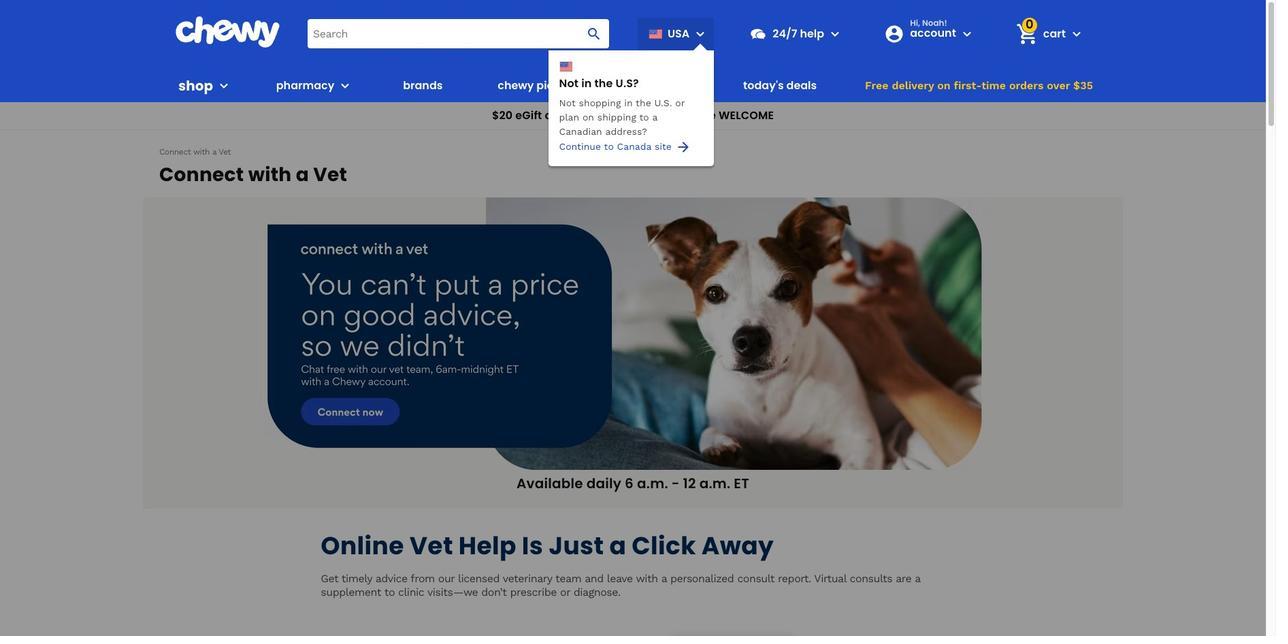 Task type: locate. For each thing, give the bounding box(es) containing it.
0 horizontal spatial the
[[595, 75, 613, 91]]

don't
[[482, 586, 507, 599]]

1 horizontal spatial a.m.
[[700, 474, 731, 493]]

cart
[[1044, 26, 1066, 41]]

0 vertical spatial or
[[676, 97, 685, 108]]

diagnose.
[[574, 586, 621, 599]]

2 vertical spatial vet
[[410, 528, 453, 563]]

canada
[[617, 140, 652, 151]]

1 vertical spatial on
[[583, 111, 595, 122]]

with
[[574, 108, 598, 123], [193, 147, 210, 156], [248, 161, 292, 188], [636, 572, 658, 585]]

1 horizontal spatial to
[[604, 140, 614, 151]]

account menu image
[[959, 26, 976, 42]]

daily
[[587, 474, 622, 493]]

continue
[[559, 140, 601, 151]]

plan
[[559, 111, 580, 122]]

to down advice
[[384, 586, 395, 599]]

a.m. left -
[[637, 474, 669, 493]]

1 vertical spatial connect
[[159, 161, 244, 188]]

0 horizontal spatial or
[[560, 586, 571, 599]]

1 vertical spatial or
[[560, 586, 571, 599]]

$20
[[492, 108, 513, 123]]

0 vertical spatial the
[[595, 75, 613, 91]]

in
[[582, 75, 592, 91], [625, 97, 633, 108]]

1 vertical spatial vet
[[313, 161, 347, 188]]

items image
[[1015, 22, 1039, 46]]

1 horizontal spatial vet
[[313, 161, 347, 188]]

2 vertical spatial to
[[384, 586, 395, 599]]

free delivery on first-time orders over $35
[[866, 79, 1094, 92]]

on
[[938, 79, 951, 92], [583, 111, 595, 122]]

0 vertical spatial connect
[[159, 147, 191, 156]]

chewy support image
[[750, 25, 768, 43]]

site
[[655, 140, 672, 151]]

pharmacy
[[276, 78, 335, 93]]

orders
[[1010, 79, 1044, 92]]

1 a.m. from the left
[[637, 474, 669, 493]]

0 horizontal spatial to
[[384, 586, 395, 599]]

a
[[653, 111, 658, 122], [212, 147, 217, 156], [296, 161, 309, 188], [610, 528, 627, 563], [662, 572, 667, 585], [915, 572, 921, 585]]

1 horizontal spatial or
[[676, 97, 685, 108]]

chewy home image
[[175, 16, 281, 48]]

just
[[549, 528, 604, 563]]

shipping
[[598, 111, 637, 122]]

canadian
[[559, 126, 602, 137]]

continue to canada site link
[[559, 139, 692, 155]]

prescribe
[[510, 586, 557, 599]]

usa
[[668, 26, 690, 41]]

online
[[321, 528, 404, 563]]

on left the first- at the right of the page
[[938, 79, 951, 92]]

0 horizontal spatial on
[[583, 111, 595, 122]]

0 horizontal spatial vet
[[219, 147, 231, 156]]

is
[[522, 528, 544, 563]]

today's
[[744, 78, 784, 93]]

a inside not in the u.s? not shopping in the u.s. or plan on shipping to a canadian address?
[[653, 111, 658, 122]]

1 vertical spatial the
[[636, 97, 651, 108]]

connect
[[159, 147, 191, 156], [159, 161, 244, 188]]

24/7 help link
[[744, 17, 825, 50]]

on up canadian
[[583, 111, 595, 122]]

0 horizontal spatial a.m.
[[637, 474, 669, 493]]

in down give
[[625, 97, 633, 108]]

advice
[[376, 572, 408, 585]]

1 horizontal spatial on
[[938, 79, 951, 92]]

the down give back
[[636, 97, 651, 108]]

to up address?
[[640, 111, 649, 122]]

order*
[[657, 108, 693, 123]]

free
[[866, 79, 889, 92]]

first-
[[954, 79, 982, 92]]

deals
[[787, 78, 817, 93]]

2 not from the top
[[559, 97, 576, 108]]

Product search field
[[308, 19, 610, 48]]

veterinary
[[503, 572, 552, 585]]

1 horizontal spatial in
[[625, 97, 633, 108]]

in up the shopping
[[582, 75, 592, 91]]

0 vertical spatial not
[[559, 75, 579, 91]]

0 vertical spatial on
[[938, 79, 951, 92]]

2 horizontal spatial to
[[640, 111, 649, 122]]

2 connect from the top
[[159, 161, 244, 188]]

menu image
[[693, 26, 709, 42]]

$20 egift card with $49+ first order* use welcome
[[492, 108, 774, 123]]

help
[[800, 26, 825, 41]]

today's deals
[[744, 78, 817, 93]]

virtual
[[815, 572, 847, 585]]

address?
[[606, 126, 647, 137]]

a.m.
[[637, 474, 669, 493], [700, 474, 731, 493]]

2 horizontal spatial vet
[[410, 528, 453, 563]]

pharmacy menu image
[[337, 78, 354, 94]]

or down the team
[[560, 586, 571, 599]]

licensed
[[458, 572, 500, 585]]

0 vertical spatial to
[[640, 111, 649, 122]]

-
[[672, 474, 680, 493]]

0
[[1026, 16, 1034, 33]]

or
[[676, 97, 685, 108], [560, 586, 571, 599]]

1 vertical spatial not
[[559, 97, 576, 108]]

0 horizontal spatial in
[[582, 75, 592, 91]]

connect with a vet connect with a vet
[[159, 147, 347, 188]]

to down address?
[[604, 140, 614, 151]]

available
[[517, 474, 583, 493]]

1 horizontal spatial the
[[636, 97, 651, 108]]

chewy
[[498, 78, 534, 93]]

pharmacy link
[[271, 69, 335, 102]]

to
[[640, 111, 649, 122], [604, 140, 614, 151], [384, 586, 395, 599]]

6
[[625, 474, 634, 493]]

a.m. right 12
[[700, 474, 731, 493]]

u.s?
[[616, 75, 639, 91]]

egift
[[516, 108, 542, 123]]

the up the shopping
[[595, 75, 613, 91]]

or right u.s.
[[676, 97, 685, 108]]

24/7 help
[[773, 26, 825, 41]]

time
[[982, 79, 1006, 92]]

help menu image
[[827, 26, 844, 42]]

not
[[559, 75, 579, 91], [559, 97, 576, 108]]

1 vertical spatial in
[[625, 97, 633, 108]]

vet
[[219, 147, 231, 156], [313, 161, 347, 188], [410, 528, 453, 563]]

back
[[647, 78, 675, 93]]



Task type: describe. For each thing, give the bounding box(es) containing it.
leave
[[607, 572, 633, 585]]

consults
[[850, 572, 893, 585]]

welcome
[[719, 108, 774, 123]]

get
[[321, 572, 339, 585]]

1 vertical spatial to
[[604, 140, 614, 151]]

account
[[911, 25, 957, 41]]

usa button
[[644, 17, 709, 50]]

shopping
[[579, 97, 621, 108]]

hi,
[[911, 17, 921, 28]]

0 vertical spatial vet
[[219, 147, 231, 156]]

available daily 6 a.m. - 12 a.m. et
[[517, 474, 750, 493]]

chewy picks
[[498, 78, 566, 93]]

or inside get timely advice from our licensed veterinary team and leave with a personalized consult report. virtual consults are a supplement to clinic visits—we don't prescribe or diagnose.
[[560, 586, 571, 599]]

today's deals link
[[738, 69, 823, 102]]

or inside not in the u.s? not shopping in the u.s. or plan on shipping to a canadian address?
[[676, 97, 685, 108]]

consult
[[738, 572, 775, 585]]

card
[[545, 108, 571, 123]]

delivery
[[892, 79, 935, 92]]

help
[[459, 528, 517, 563]]

personalized
[[671, 572, 734, 585]]

site banner
[[0, 0, 1267, 166]]

$49+
[[601, 108, 630, 123]]

supplement
[[321, 586, 381, 599]]

free delivery on first-time orders over $35 button
[[861, 69, 1098, 102]]

get timely advice from our licensed veterinary team and leave with a personalized consult report. virtual consults are a supplement to clinic visits—we don't prescribe or diagnose.
[[321, 572, 921, 599]]

cart menu image
[[1069, 26, 1085, 42]]

24/7
[[773, 26, 798, 41]]

to inside not in the u.s? not shopping in the u.s. or plan on shipping to a canadian address?
[[640, 111, 649, 122]]

on inside not in the u.s? not shopping in the u.s. or plan on shipping to a canadian address?
[[583, 111, 595, 122]]

use
[[696, 108, 716, 123]]

1 connect from the top
[[159, 147, 191, 156]]

$35
[[1074, 79, 1094, 92]]

from our
[[411, 572, 455, 585]]

continue to canada site
[[559, 140, 672, 151]]

menu image
[[216, 78, 232, 94]]

2 a.m. from the left
[[700, 474, 731, 493]]

on inside button
[[938, 79, 951, 92]]

away
[[702, 528, 774, 563]]

give back link
[[616, 69, 675, 102]]

give
[[621, 78, 645, 93]]

to inside get timely advice from our licensed veterinary team and leave with a personalized consult report. virtual consults are a supplement to clinic visits—we don't prescribe or diagnose.
[[384, 586, 395, 599]]

picks
[[537, 78, 566, 93]]

are
[[896, 572, 912, 585]]

team
[[556, 572, 582, 585]]

brands
[[403, 78, 443, 93]]

et
[[734, 474, 750, 493]]

online vet help is just a click away
[[321, 528, 774, 563]]

u.s.
[[655, 97, 672, 108]]

visits—we
[[428, 586, 478, 599]]

Search text field
[[308, 19, 610, 48]]

shop
[[178, 76, 213, 95]]

brands link
[[398, 69, 448, 102]]

shop button
[[178, 69, 232, 102]]

0 vertical spatial in
[[582, 75, 592, 91]]

not in the u.s? not shopping in the u.s. or plan on shipping to a canadian address?
[[559, 75, 685, 137]]

clinic
[[398, 586, 424, 599]]

give back
[[621, 78, 675, 93]]

over
[[1048, 79, 1071, 92]]

1 not from the top
[[559, 75, 579, 91]]

first
[[632, 108, 654, 123]]

hi, noah! account
[[911, 17, 957, 41]]

12
[[683, 474, 696, 493]]

connect with a vet. you can't put a price on good advice so we didn't. chat free with our vet team. 6am-midnight et with a chewy account. connect now image
[[143, 197, 1124, 470]]

chewy picks link
[[493, 69, 572, 102]]

noah!
[[923, 17, 948, 28]]

with inside get timely advice from our licensed veterinary team and leave with a personalized consult report. virtual consults are a supplement to clinic visits—we don't prescribe or diagnose.
[[636, 572, 658, 585]]

and
[[585, 572, 604, 585]]

submit search image
[[586, 26, 603, 42]]

report.
[[778, 572, 812, 585]]

timely
[[342, 572, 372, 585]]

with inside site 'banner'
[[574, 108, 598, 123]]

$20 egift card with $49+ first order* use welcome link
[[0, 102, 1267, 130]]

click
[[632, 528, 696, 563]]



Task type: vqa. For each thing, say whether or not it's contained in the screenshot.
top 'Customer'
no



